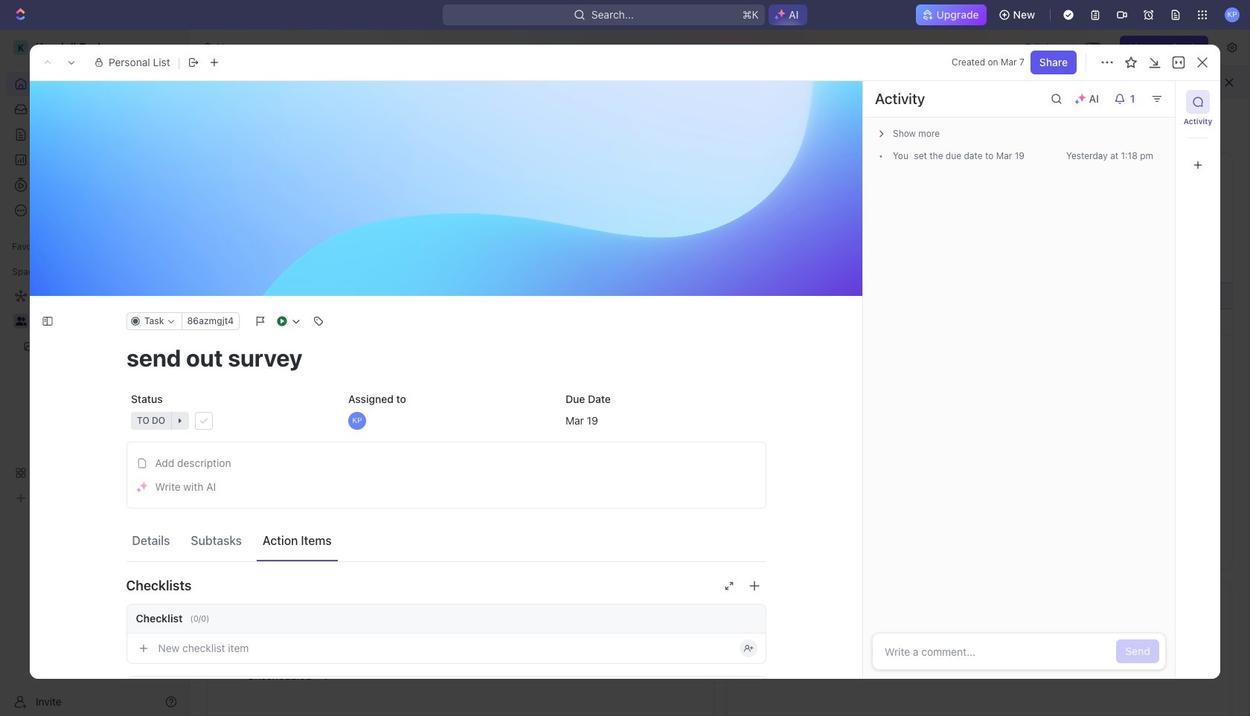 Task type: describe. For each thing, give the bounding box(es) containing it.
2 tab from the left
[[307, 439, 369, 475]]



Task type: locate. For each thing, give the bounding box(es) containing it.
tree inside sidebar 'navigation'
[[6, 284, 183, 511]]

1 tab from the left
[[266, 439, 304, 475]]

task sidebar content section
[[860, 81, 1175, 679]]

tab list
[[208, 439, 713, 476]]

Edit task name text field
[[126, 344, 766, 372]]

user group image
[[15, 317, 26, 326]]

task sidebar navigation tab list
[[1182, 90, 1215, 177]]

1 horizontal spatial tab
[[307, 439, 369, 475]]

alert
[[190, 66, 1250, 99]]

0 horizontal spatial tab
[[266, 439, 304, 475]]

sidebar navigation
[[0, 30, 190, 717]]

tree
[[6, 284, 183, 511]]

tab
[[266, 439, 304, 475], [307, 439, 369, 475]]



Task type: vqa. For each thing, say whether or not it's contained in the screenshot.
tab to the right
yes



